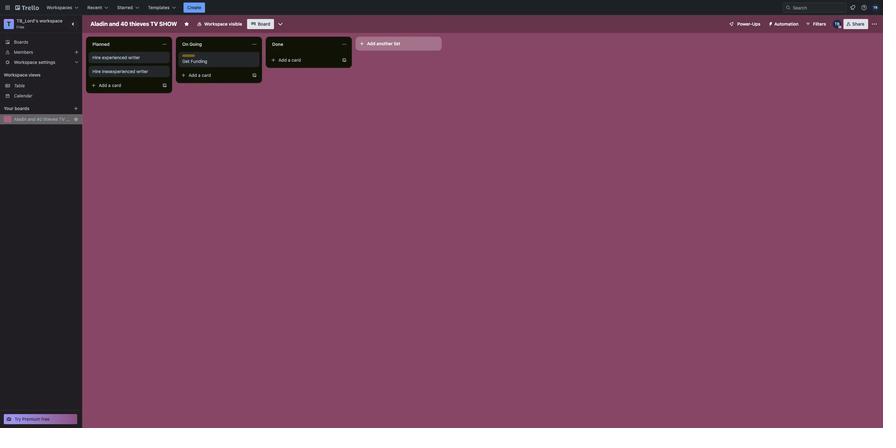 Task type: describe. For each thing, give the bounding box(es) containing it.
aladin inside aladin and 40 thieves tv show text box
[[91, 21, 108, 27]]

boards
[[15, 106, 29, 111]]

a for done
[[288, 57, 291, 63]]

views
[[29, 72, 41, 78]]

your boards
[[4, 106, 29, 111]]

starred icon image
[[73, 117, 78, 122]]

workspace settings
[[14, 60, 55, 65]]

t
[[7, 20, 11, 28]]

thieves inside text box
[[129, 21, 149, 27]]

tyler black (tylerblack44) image
[[872, 4, 880, 11]]

board
[[258, 21, 270, 27]]

templates
[[148, 5, 170, 10]]

get funding link
[[182, 58, 256, 65]]

t link
[[4, 19, 14, 29]]

create
[[187, 5, 201, 10]]

customize views image
[[277, 21, 284, 27]]

1 vertical spatial show
[[66, 116, 80, 122]]

recent
[[87, 5, 102, 10]]

0 notifications image
[[849, 4, 857, 11]]

hire experienced writer
[[92, 55, 140, 60]]

add a card button for done
[[268, 55, 339, 65]]

try premium free
[[15, 417, 50, 422]]

workspace settings button
[[0, 57, 82, 67]]

back to home image
[[15, 3, 39, 13]]

automation button
[[766, 19, 803, 29]]

1 vertical spatial tv
[[59, 116, 65, 122]]

power-ups
[[738, 21, 761, 27]]

1 vertical spatial aladin and 40 thieves tv show
[[14, 116, 80, 122]]

calendar
[[14, 93, 32, 98]]

filters button
[[804, 19, 828, 29]]

free
[[16, 25, 24, 29]]

workspace visible button
[[193, 19, 246, 29]]

create from template… image for planned
[[162, 83, 167, 88]]

another
[[377, 41, 393, 46]]

free
[[41, 417, 50, 422]]

tb_lord's workspace free
[[16, 18, 63, 29]]

share button
[[844, 19, 869, 29]]

templates button
[[144, 3, 180, 13]]

add a card for on going
[[189, 72, 211, 78]]

members link
[[0, 47, 82, 57]]

starred
[[117, 5, 133, 10]]

workspace for workspace views
[[4, 72, 27, 78]]

get
[[182, 59, 190, 64]]

visible
[[229, 21, 242, 27]]

add another list button
[[356, 37, 442, 51]]

table link
[[14, 83, 78, 89]]

create from template… image for on going
[[252, 73, 257, 78]]

workspace visible
[[204, 21, 242, 27]]

and inside aladin and 40 thieves tv show text box
[[109, 21, 119, 27]]

premium
[[22, 417, 40, 422]]

planned
[[92, 41, 110, 47]]

color: yellow, title: "less than $25m" element
[[182, 54, 195, 57]]

hire experienced writer link
[[92, 54, 166, 61]]

add for on going
[[189, 72, 197, 78]]

automation
[[775, 21, 799, 27]]

funding
[[191, 59, 207, 64]]

and inside 'aladin and 40 thieves tv show' link
[[28, 116, 35, 122]]

aladin and 40 thieves tv show link
[[14, 116, 80, 122]]

card for on going
[[202, 72, 211, 78]]

on
[[182, 41, 188, 47]]

add board image
[[73, 106, 78, 111]]



Task type: locate. For each thing, give the bounding box(es) containing it.
share
[[853, 21, 865, 27]]

0 horizontal spatial aladin and 40 thieves tv show
[[14, 116, 80, 122]]

1 vertical spatial 40
[[37, 116, 42, 122]]

add a card
[[279, 57, 301, 63], [189, 72, 211, 78], [99, 83, 121, 88]]

a down the done text box
[[288, 57, 291, 63]]

add inside button
[[367, 41, 376, 46]]

tv left the starred icon
[[59, 116, 65, 122]]

aladin and 40 thieves tv show inside text box
[[91, 21, 177, 27]]

aladin inside 'aladin and 40 thieves tv show' link
[[14, 116, 27, 122]]

0 horizontal spatial a
[[108, 83, 111, 88]]

0 vertical spatial aladin
[[91, 21, 108, 27]]

0 vertical spatial thieves
[[129, 21, 149, 27]]

going
[[190, 41, 202, 47]]

add for planned
[[99, 83, 107, 88]]

2 vertical spatial a
[[108, 83, 111, 88]]

1 horizontal spatial show
[[159, 21, 177, 27]]

show down templates dropdown button
[[159, 21, 177, 27]]

show menu image
[[872, 21, 878, 27]]

add another list
[[367, 41, 400, 46]]

add a card button for on going
[[179, 70, 249, 80]]

add left another
[[367, 41, 376, 46]]

add a card down funding
[[189, 72, 211, 78]]

1 horizontal spatial thieves
[[129, 21, 149, 27]]

and
[[109, 21, 119, 27], [28, 116, 35, 122]]

1 vertical spatial workspace
[[14, 60, 37, 65]]

1 horizontal spatial aladin and 40 thieves tv show
[[91, 21, 177, 27]]

add a card button for planned
[[89, 80, 160, 91]]

hire inside "link"
[[92, 55, 101, 60]]

aladin down boards
[[14, 116, 27, 122]]

On Going text field
[[179, 39, 248, 49]]

workspaces button
[[43, 3, 82, 13]]

try
[[15, 417, 21, 422]]

aladin and 40 thieves tv show down starred dropdown button
[[91, 21, 177, 27]]

a down funding
[[198, 72, 201, 78]]

sm image
[[766, 19, 775, 28]]

1 vertical spatial create from template… image
[[252, 73, 257, 78]]

add a card button
[[268, 55, 339, 65], [179, 70, 249, 80], [89, 80, 160, 91]]

show
[[159, 21, 177, 27], [66, 116, 80, 122]]

filters
[[813, 21, 826, 27]]

aladin and 40 thieves tv show
[[91, 21, 177, 27], [14, 116, 80, 122]]

writer for hire experienced writer
[[128, 55, 140, 60]]

1 vertical spatial writer
[[136, 69, 148, 74]]

2 vertical spatial create from template… image
[[162, 83, 167, 88]]

card for done
[[292, 57, 301, 63]]

a
[[288, 57, 291, 63], [198, 72, 201, 78], [108, 83, 111, 88]]

add a card button down hire inexexperienced writer
[[89, 80, 160, 91]]

1 hire from the top
[[92, 55, 101, 60]]

card
[[292, 57, 301, 63], [202, 72, 211, 78], [112, 83, 121, 88]]

try premium free button
[[4, 414, 77, 424]]

2 vertical spatial workspace
[[4, 72, 27, 78]]

0 horizontal spatial card
[[112, 83, 121, 88]]

create from template… image
[[342, 58, 347, 63], [252, 73, 257, 78], [162, 83, 167, 88]]

0 vertical spatial 40
[[121, 21, 128, 27]]

40 down your boards with 1 items element
[[37, 116, 42, 122]]

0 horizontal spatial thieves
[[43, 116, 58, 122]]

tb_lord (tylerblack44) image
[[833, 20, 842, 28]]

1 vertical spatial card
[[202, 72, 211, 78]]

your
[[4, 106, 13, 111]]

2 horizontal spatial add a card button
[[268, 55, 339, 65]]

hire left inexexperienced
[[92, 69, 101, 74]]

add down inexexperienced
[[99, 83, 107, 88]]

get funding
[[182, 59, 207, 64]]

hire down 'planned'
[[92, 55, 101, 60]]

card down inexexperienced
[[112, 83, 121, 88]]

0 horizontal spatial add a card button
[[89, 80, 160, 91]]

2 horizontal spatial a
[[288, 57, 291, 63]]

add a card down inexexperienced
[[99, 83, 121, 88]]

40
[[121, 21, 128, 27], [37, 116, 42, 122]]

1 horizontal spatial create from template… image
[[252, 73, 257, 78]]

starred button
[[113, 3, 143, 13]]

2 horizontal spatial add a card
[[279, 57, 301, 63]]

workspace views
[[4, 72, 41, 78]]

search image
[[786, 5, 791, 10]]

add a card for done
[[279, 57, 301, 63]]

workspace navigation collapse icon image
[[69, 20, 78, 28]]

workspace left visible
[[204, 21, 228, 27]]

2 vertical spatial add a card
[[99, 83, 121, 88]]

add down done
[[279, 57, 287, 63]]

a for on going
[[198, 72, 201, 78]]

0 vertical spatial a
[[288, 57, 291, 63]]

hire for hire inexexperienced writer
[[92, 69, 101, 74]]

inexexperienced
[[102, 69, 135, 74]]

writer down "hire experienced writer" "link"
[[136, 69, 148, 74]]

0 vertical spatial writer
[[128, 55, 140, 60]]

hire for hire experienced writer
[[92, 55, 101, 60]]

members
[[14, 49, 33, 55]]

0 horizontal spatial create from template… image
[[162, 83, 167, 88]]

2 horizontal spatial card
[[292, 57, 301, 63]]

hire inexexperienced writer link
[[92, 68, 166, 75]]

hire
[[92, 55, 101, 60], [92, 69, 101, 74]]

a for planned
[[108, 83, 111, 88]]

create from template… image for done
[[342, 58, 347, 63]]

aladin and 40 thieves tv show down your boards with 1 items element
[[14, 116, 80, 122]]

0 horizontal spatial tv
[[59, 116, 65, 122]]

1 vertical spatial aladin
[[14, 116, 27, 122]]

writer inside "link"
[[128, 55, 140, 60]]

workspace for workspace visible
[[204, 21, 228, 27]]

workspace down "members"
[[14, 60, 37, 65]]

writer
[[128, 55, 140, 60], [136, 69, 148, 74]]

settings
[[38, 60, 55, 65]]

workspace inside popup button
[[14, 60, 37, 65]]

1 horizontal spatial tv
[[150, 21, 158, 27]]

0 horizontal spatial 40
[[37, 116, 42, 122]]

1 horizontal spatial add a card
[[189, 72, 211, 78]]

1 horizontal spatial card
[[202, 72, 211, 78]]

1 vertical spatial a
[[198, 72, 201, 78]]

aladin down recent dropdown button
[[91, 21, 108, 27]]

0 horizontal spatial aladin
[[14, 116, 27, 122]]

0 vertical spatial card
[[292, 57, 301, 63]]

and down starred
[[109, 21, 119, 27]]

0 horizontal spatial add a card
[[99, 83, 121, 88]]

add a card for planned
[[99, 83, 121, 88]]

tv inside text box
[[150, 21, 158, 27]]

workspace for workspace settings
[[14, 60, 37, 65]]

1 horizontal spatial 40
[[121, 21, 128, 27]]

Search field
[[791, 3, 846, 12]]

boards
[[14, 39, 28, 45]]

workspace
[[204, 21, 228, 27], [14, 60, 37, 65], [4, 72, 27, 78]]

writer for hire inexexperienced writer
[[136, 69, 148, 74]]

open information menu image
[[861, 4, 868, 11]]

0 vertical spatial add a card
[[279, 57, 301, 63]]

1 vertical spatial add a card
[[189, 72, 211, 78]]

a down inexexperienced
[[108, 83, 111, 88]]

tv
[[150, 21, 158, 27], [59, 116, 65, 122]]

on going
[[182, 41, 202, 47]]

your boards with 1 items element
[[4, 105, 64, 112]]

thieves down your boards with 1 items element
[[43, 116, 58, 122]]

experienced
[[102, 55, 127, 60]]

show inside text box
[[159, 21, 177, 27]]

40 down starred
[[121, 21, 128, 27]]

thieves
[[129, 21, 149, 27], [43, 116, 58, 122]]

40 inside text box
[[121, 21, 128, 27]]

tb_lord's
[[16, 18, 38, 23]]

hire inexexperienced writer
[[92, 69, 148, 74]]

add down get funding
[[189, 72, 197, 78]]

2 vertical spatial card
[[112, 83, 121, 88]]

1 horizontal spatial add a card button
[[179, 70, 249, 80]]

Board name text field
[[87, 19, 180, 29]]

1 vertical spatial hire
[[92, 69, 101, 74]]

star or unstar board image
[[184, 22, 189, 27]]

tv down templates
[[150, 21, 158, 27]]

0 vertical spatial and
[[109, 21, 119, 27]]

0 vertical spatial aladin and 40 thieves tv show
[[91, 21, 177, 27]]

workspaces
[[47, 5, 72, 10]]

show down add board icon
[[66, 116, 80, 122]]

1 vertical spatial thieves
[[43, 116, 58, 122]]

add a card button down the done text box
[[268, 55, 339, 65]]

card down funding
[[202, 72, 211, 78]]

0 horizontal spatial and
[[28, 116, 35, 122]]

board link
[[247, 19, 274, 29]]

workspace inside button
[[204, 21, 228, 27]]

0 horizontal spatial show
[[66, 116, 80, 122]]

add
[[367, 41, 376, 46], [279, 57, 287, 63], [189, 72, 197, 78], [99, 83, 107, 88]]

0 vertical spatial create from template… image
[[342, 58, 347, 63]]

0 vertical spatial tv
[[150, 21, 158, 27]]

2 hire from the top
[[92, 69, 101, 74]]

1 vertical spatial and
[[28, 116, 35, 122]]

and down your boards with 1 items element
[[28, 116, 35, 122]]

calendar link
[[14, 93, 78, 99]]

writer up hire inexexperienced writer link
[[128, 55, 140, 60]]

0 vertical spatial hire
[[92, 55, 101, 60]]

this member is an admin of this board. image
[[839, 26, 842, 28]]

power-ups button
[[725, 19, 765, 29]]

thieves down starred dropdown button
[[129, 21, 149, 27]]

aladin
[[91, 21, 108, 27], [14, 116, 27, 122]]

ups
[[752, 21, 761, 27]]

1 horizontal spatial a
[[198, 72, 201, 78]]

workspace
[[39, 18, 63, 23]]

primary element
[[0, 0, 883, 15]]

card for planned
[[112, 83, 121, 88]]

table
[[14, 83, 25, 88]]

Done text field
[[268, 39, 338, 49]]

1 horizontal spatial and
[[109, 21, 119, 27]]

1 horizontal spatial aladin
[[91, 21, 108, 27]]

done
[[272, 41, 283, 47]]

2 horizontal spatial create from template… image
[[342, 58, 347, 63]]

create button
[[184, 3, 205, 13]]

boards link
[[0, 37, 82, 47]]

0 vertical spatial show
[[159, 21, 177, 27]]

workspace up the table
[[4, 72, 27, 78]]

power-
[[738, 21, 752, 27]]

add for done
[[279, 57, 287, 63]]

tb_lord's workspace link
[[16, 18, 63, 23]]

Planned text field
[[89, 39, 158, 49]]

card down the done text box
[[292, 57, 301, 63]]

0 vertical spatial workspace
[[204, 21, 228, 27]]

add a card down done
[[279, 57, 301, 63]]

list
[[394, 41, 400, 46]]

add a card button down get funding link
[[179, 70, 249, 80]]

recent button
[[84, 3, 112, 13]]



Task type: vqa. For each thing, say whether or not it's contained in the screenshot.
"add
no



